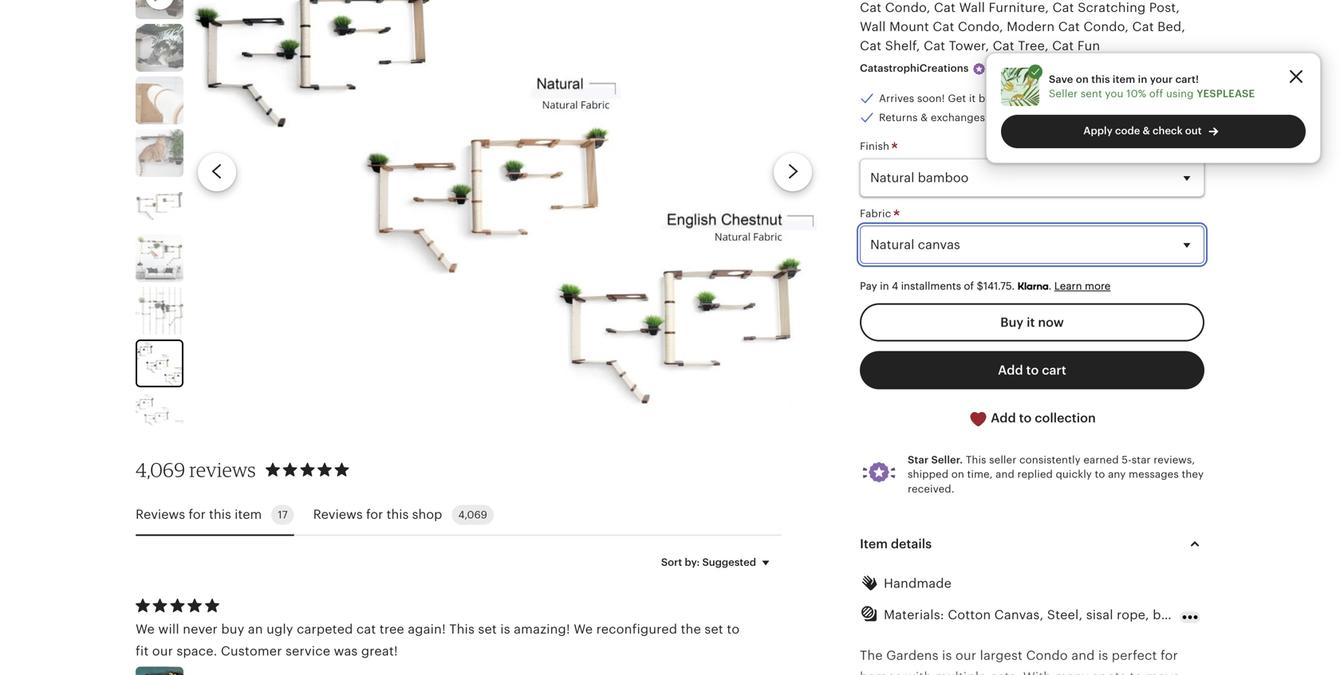 Task type: locate. For each thing, give the bounding box(es) containing it.
using
[[1167, 88, 1194, 100]]

2 set from the left
[[705, 623, 724, 637]]

2 we from the left
[[574, 623, 593, 637]]

this for save on this item in your cart! seller sent you 10% off using yesplease
[[1092, 73, 1111, 85]]

you right if
[[1055, 92, 1074, 104]]

on up sent
[[1076, 73, 1089, 85]]

this inside we will never buy an ugly carpeted cat tree again! this set is amazing! we reconfigured the set to fit our space. customer service was great!
[[450, 623, 475, 637]]

1 horizontal spatial we
[[574, 623, 593, 637]]

it left by at the right of page
[[969, 92, 976, 104]]

buy
[[1001, 316, 1024, 330]]

our up multiple
[[956, 649, 977, 664]]

furniture,
[[989, 0, 1049, 15]]

the
[[681, 623, 701, 637]]

many
[[1055, 671, 1089, 676]]

our inside the gardens is our largest condo and is perfect for homes with multiple cats. with many spots to mov
[[956, 649, 977, 664]]

space.
[[177, 645, 217, 659]]

more
[[1085, 281, 1111, 293]]

1 vertical spatial item
[[235, 508, 262, 522]]

reviews down 4,069 reviews on the left of the page
[[136, 508, 185, 522]]

view details of this review photo by heather fry image
[[136, 668, 184, 676]]

condo, down scratching
[[1084, 19, 1129, 34]]

this left shop
[[387, 508, 409, 522]]

1 horizontal spatial item
[[1113, 73, 1136, 85]]

the
[[860, 649, 883, 664]]

1 horizontal spatial on
[[1076, 73, 1089, 85]]

2 reviews from the left
[[313, 508, 363, 522]]

homes
[[860, 671, 902, 676]]

returns & exchanges accepted
[[879, 112, 1036, 124]]

our up view details of this review photo by heather fry
[[152, 645, 173, 659]]

this up sent
[[1092, 73, 1111, 85]]

0 horizontal spatial you
[[1055, 92, 1074, 104]]

reviews for this shop
[[313, 508, 442, 522]]

0 horizontal spatial wall
[[860, 19, 886, 34]]

cat condo cat wall furniture cat scratching post wall mount image 3 image
[[136, 77, 184, 125]]

order
[[1077, 92, 1104, 104]]

for for item
[[189, 508, 206, 522]]

0 horizontal spatial on
[[952, 469, 965, 481]]

this down reviews
[[209, 508, 231, 522]]

shop
[[412, 508, 442, 522]]

for for shop
[[366, 508, 383, 522]]

4,069 inside tab list
[[458, 509, 487, 521]]

time,
[[968, 469, 993, 481]]

fun
[[1078, 39, 1101, 53]]

1 horizontal spatial and
[[1072, 649, 1095, 664]]

27
[[1031, 92, 1043, 104]]

0 horizontal spatial this
[[209, 508, 231, 522]]

cart
[[1042, 364, 1067, 378]]

add up seller
[[991, 412, 1016, 426]]

klarna
[[1018, 281, 1049, 293]]

quickly
[[1056, 469, 1092, 481]]

0 horizontal spatial &
[[921, 112, 928, 124]]

learn more button
[[1055, 281, 1111, 293]]

add inside button
[[998, 364, 1024, 378]]

4,069 right shop
[[458, 509, 487, 521]]

consistently
[[1020, 454, 1081, 466]]

seller
[[1049, 88, 1078, 100]]

1 horizontal spatial this
[[966, 454, 987, 466]]

bed,
[[1158, 19, 1186, 34]]

your
[[1151, 73, 1173, 85]]

condo, up tower,
[[958, 19, 1004, 34]]

1 horizontal spatial reviews
[[313, 508, 363, 522]]

fit
[[136, 645, 149, 659]]

is left amazing!
[[501, 623, 511, 637]]

materials:
[[884, 608, 945, 623]]

for left shop
[[366, 508, 383, 522]]

reviews for this item
[[136, 508, 262, 522]]

collection
[[1035, 412, 1096, 426]]

1 vertical spatial in
[[880, 281, 889, 293]]

2 horizontal spatial this
[[1092, 73, 1111, 85]]

item details button
[[846, 526, 1219, 564]]

1 vertical spatial it
[[1027, 316, 1035, 330]]

item details
[[860, 538, 932, 552]]

buy it now button
[[860, 304, 1205, 342]]

cat condo cat wall furniture cat scratching post wall mount image 6 image
[[136, 235, 184, 283]]

add
[[998, 364, 1024, 378], [991, 412, 1016, 426]]

0 vertical spatial in
[[1138, 73, 1148, 85]]

& right "returns"
[[921, 112, 928, 124]]

1 vertical spatial add
[[991, 412, 1016, 426]]

save on this item in your cart! seller sent you 10% off using yesplease
[[1049, 73, 1255, 100]]

1 we from the left
[[136, 623, 155, 637]]

in up "10%"
[[1138, 73, 1148, 85]]

this for reviews for this item
[[209, 508, 231, 522]]

star_seller image
[[972, 62, 987, 76]]

to inside the gardens is our largest condo and is perfect for homes with multiple cats. with many spots to mov
[[1130, 671, 1143, 676]]

0 horizontal spatial this
[[450, 623, 475, 637]]

wall up shelf,
[[860, 19, 886, 34]]

cat condo cat wall furniture cat scratching post wall mount image 2 image
[[136, 24, 184, 72]]

to inside button
[[1027, 364, 1039, 378]]

is up spots
[[1099, 649, 1109, 664]]

& right code
[[1143, 125, 1151, 137]]

16-
[[1017, 92, 1031, 104]]

on down seller.
[[952, 469, 965, 481]]

handmade
[[884, 577, 952, 591]]

tab list
[[136, 496, 782, 537]]

condo
[[1027, 649, 1068, 664]]

apply
[[1084, 125, 1113, 137]]

is up multiple
[[942, 649, 952, 664]]

in left 4
[[880, 281, 889, 293]]

1 horizontal spatial this
[[387, 508, 409, 522]]

it right buy
[[1027, 316, 1035, 330]]

1 horizontal spatial wall
[[960, 0, 986, 15]]

0 vertical spatial this
[[966, 454, 987, 466]]

2 horizontal spatial condo,
[[1084, 19, 1129, 34]]

0 vertical spatial 4,069
[[136, 458, 185, 482]]

1 horizontal spatial 4,069
[[458, 509, 487, 521]]

again!
[[408, 623, 446, 637]]

catastrophicreations link
[[860, 62, 969, 74]]

1 vertical spatial this
[[450, 623, 475, 637]]

1 horizontal spatial &
[[1143, 125, 1151, 137]]

0 vertical spatial and
[[996, 469, 1015, 481]]

0 vertical spatial &
[[921, 112, 928, 124]]

we up fit
[[136, 623, 155, 637]]

bamboo,
[[1153, 608, 1208, 623]]

cat condo cat wall furniture cat scratching post wall mount image 7 image
[[136, 287, 184, 335]]

1 vertical spatial &
[[1143, 125, 1151, 137]]

this right again!
[[450, 623, 475, 637]]

1 vertical spatial 4,069
[[458, 509, 487, 521]]

dec
[[994, 92, 1014, 104]]

condo, up mount
[[885, 0, 931, 15]]

yesplease
[[1197, 88, 1255, 100]]

star seller.
[[908, 454, 963, 466]]

0 horizontal spatial and
[[996, 469, 1015, 481]]

reconfigured
[[597, 623, 678, 637]]

this
[[966, 454, 987, 466], [450, 623, 475, 637]]

1 horizontal spatial set
[[705, 623, 724, 637]]

you left "10%"
[[1106, 88, 1124, 100]]

1 vertical spatial wall
[[860, 19, 886, 34]]

seller
[[990, 454, 1017, 466]]

0 horizontal spatial is
[[501, 623, 511, 637]]

this inside save on this item in your cart! seller sent you 10% off using yesplease
[[1092, 73, 1111, 85]]

save
[[1049, 73, 1074, 85]]

tree,
[[1018, 39, 1049, 53]]

reviews
[[189, 458, 256, 482]]

item up "10%"
[[1113, 73, 1136, 85]]

item inside save on this item in your cart! seller sent you 10% off using yesplease
[[1113, 73, 1136, 85]]

4,069 down cat condo cat wall furniture cat scratching post wall mount image 9
[[136, 458, 185, 482]]

1 reviews from the left
[[136, 508, 185, 522]]

0 vertical spatial on
[[1076, 73, 1089, 85]]

item for for
[[235, 508, 262, 522]]

1 horizontal spatial in
[[1138, 73, 1148, 85]]

and
[[996, 469, 1015, 481], [1072, 649, 1095, 664]]

1 horizontal spatial it
[[1027, 316, 1035, 330]]

sort by: suggested button
[[649, 546, 788, 580]]

and down seller
[[996, 469, 1015, 481]]

this up time,
[[966, 454, 987, 466]]

0 horizontal spatial in
[[880, 281, 889, 293]]

ugly
[[267, 623, 293, 637]]

set right the
[[705, 623, 724, 637]]

to right the
[[727, 623, 740, 637]]

sort by: suggested
[[661, 557, 757, 569]]

1 vertical spatial on
[[952, 469, 965, 481]]

to inside button
[[1019, 412, 1032, 426]]

cotton
[[948, 608, 991, 623]]

reviews for reviews for this shop
[[313, 508, 363, 522]]

0 horizontal spatial we
[[136, 623, 155, 637]]

to left collection
[[1019, 412, 1032, 426]]

1 horizontal spatial cat condo cat wall furniture cat scratching post wall mount image 8 image
[[188, 0, 822, 409]]

0 horizontal spatial reviews
[[136, 508, 185, 522]]

add to cart
[[998, 364, 1067, 378]]

for right perfect on the bottom right
[[1161, 649, 1179, 664]]

set left amazing!
[[478, 623, 497, 637]]

returns
[[879, 112, 918, 124]]

messages
[[1129, 469, 1179, 481]]

for down 4,069 reviews on the left of the page
[[189, 508, 206, 522]]

4,069 for 4,069
[[458, 509, 487, 521]]

5-
[[1122, 454, 1132, 466]]

tower,
[[949, 39, 990, 53]]

our
[[152, 645, 173, 659], [956, 649, 977, 664]]

0 vertical spatial add
[[998, 364, 1024, 378]]

and up many
[[1072, 649, 1095, 664]]

1 horizontal spatial condo,
[[958, 19, 1004, 34]]

steel,
[[1048, 608, 1083, 623]]

add inside button
[[991, 412, 1016, 426]]

to down perfect on the bottom right
[[1130, 671, 1143, 676]]

0 vertical spatial item
[[1113, 73, 1136, 85]]

amazing!
[[514, 623, 570, 637]]

add left cart
[[998, 364, 1024, 378]]

1 vertical spatial and
[[1072, 649, 1095, 664]]

star
[[908, 454, 929, 466]]

reviews right the 17
[[313, 508, 363, 522]]

in
[[1138, 73, 1148, 85], [880, 281, 889, 293]]

1 horizontal spatial you
[[1106, 88, 1124, 100]]

0 horizontal spatial for
[[189, 508, 206, 522]]

0 vertical spatial it
[[969, 92, 976, 104]]

reviews,
[[1154, 454, 1196, 466]]

0 horizontal spatial cat condo cat wall furniture cat scratching post wall mount image 8 image
[[137, 342, 182, 386]]

0 horizontal spatial set
[[478, 623, 497, 637]]

we right amazing!
[[574, 623, 593, 637]]

is inside we will never buy an ugly carpeted cat tree again! this set is amazing! we reconfigured the set to fit our space. customer service was great!
[[501, 623, 511, 637]]

1 horizontal spatial for
[[366, 508, 383, 522]]

cat
[[357, 623, 376, 637]]

4,069
[[136, 458, 185, 482], [458, 509, 487, 521]]

to down earned on the right of the page
[[1095, 469, 1106, 481]]

cat condo cat wall furniture cat scratching post wall mount image 9 image
[[136, 393, 184, 441]]

0 vertical spatial wall
[[960, 0, 986, 15]]

0 horizontal spatial 4,069
[[136, 458, 185, 482]]

wall up tower,
[[960, 0, 986, 15]]

0 horizontal spatial our
[[152, 645, 173, 659]]

0 horizontal spatial item
[[235, 508, 262, 522]]

this
[[1092, 73, 1111, 85], [209, 508, 231, 522], [387, 508, 409, 522]]

item left the 17
[[235, 508, 262, 522]]

2 horizontal spatial is
[[1099, 649, 1109, 664]]

to left cart
[[1027, 364, 1039, 378]]

cat condo cat wall furniture cat scratching post wall mount image 8 image
[[188, 0, 822, 409], [137, 342, 182, 386]]

1 horizontal spatial our
[[956, 649, 977, 664]]

add to collection button
[[860, 400, 1205, 439]]

2 horizontal spatial for
[[1161, 649, 1179, 664]]

& inside apply code & check out link
[[1143, 125, 1151, 137]]

customer
[[221, 645, 282, 659]]



Task type: describe. For each thing, give the bounding box(es) containing it.
gardens
[[887, 649, 939, 664]]

star
[[1132, 454, 1151, 466]]

fabric
[[860, 208, 894, 220]]

learn
[[1055, 281, 1083, 293]]

pay in 4 installments of $141.75. klarna . learn more
[[860, 281, 1111, 293]]

installments
[[901, 281, 962, 293]]

to inside 'this seller consistently earned 5-star reviews, shipped on time, and replied quickly to any messages they received.'
[[1095, 469, 1106, 481]]

great!
[[361, 645, 398, 659]]

reviews for reviews for this item
[[136, 508, 185, 522]]

shelf,
[[885, 39, 921, 53]]

to inside we will never buy an ugly carpeted cat tree again! this set is amazing! we reconfigured the set to fit our space. customer service was great!
[[727, 623, 740, 637]]

in inside pay in 4 installments of $141.75. klarna . learn more
[[880, 281, 889, 293]]

our inside we will never buy an ugly carpeted cat tree again! this set is amazing! we reconfigured the set to fit our space. customer service was great!
[[152, 645, 173, 659]]

it inside button
[[1027, 316, 1035, 330]]

buy
[[221, 623, 245, 637]]

suggested
[[703, 557, 757, 569]]

modern
[[1007, 19, 1055, 34]]

multiple
[[936, 671, 987, 676]]

off
[[1150, 88, 1164, 100]]

code
[[1116, 125, 1141, 137]]

add to cart button
[[860, 352, 1205, 390]]

and inside 'this seller consistently earned 5-star reviews, shipped on time, and replied quickly to any messages they received.'
[[996, 469, 1015, 481]]

add for add to cart
[[998, 364, 1024, 378]]

cart!
[[1176, 73, 1200, 85]]

item
[[860, 538, 888, 552]]

received.
[[908, 483, 955, 495]]

tree
[[380, 623, 404, 637]]

exchanges
[[931, 112, 986, 124]]

arrives soon! get it by dec 16-27 if you order today
[[879, 92, 1135, 104]]

this inside 'this seller consistently earned 5-star reviews, shipped on time, and replied quickly to any messages they received.'
[[966, 454, 987, 466]]

shipped
[[908, 469, 949, 481]]

will
[[158, 623, 179, 637]]

apply code & check out
[[1084, 125, 1202, 137]]

on inside save on this item in your cart! seller sent you 10% off using yesplease
[[1076, 73, 1089, 85]]

4,069 for 4,069 reviews
[[136, 458, 185, 482]]

17
[[278, 509, 288, 521]]

0 horizontal spatial it
[[969, 92, 976, 104]]

.
[[1049, 281, 1052, 293]]

cats.
[[990, 671, 1020, 676]]

of
[[964, 281, 974, 293]]

the gardens is our largest condo and is perfect for homes with multiple cats. with many spots to mov
[[860, 649, 1195, 676]]

4
[[892, 281, 899, 293]]

earned
[[1084, 454, 1119, 466]]

with
[[906, 671, 932, 676]]

add for add to collection
[[991, 412, 1016, 426]]

mount
[[890, 19, 930, 34]]

post,
[[1150, 0, 1180, 15]]

4,069 reviews
[[136, 458, 256, 482]]

10%
[[1127, 88, 1147, 100]]

an
[[248, 623, 263, 637]]

$141.75.
[[977, 281, 1015, 293]]

soon! get
[[918, 92, 967, 104]]

0 horizontal spatial condo,
[[885, 0, 931, 15]]

for inside the gardens is our largest condo and is perfect for homes with multiple cats. with many spots to mov
[[1161, 649, 1179, 664]]

now
[[1038, 316, 1064, 330]]

in inside save on this item in your cart! seller sent you 10% off using yesplease
[[1138, 73, 1148, 85]]

scratching
[[1078, 0, 1146, 15]]

1 set from the left
[[478, 623, 497, 637]]

by
[[979, 92, 991, 104]]

item for on
[[1113, 73, 1136, 85]]

check
[[1153, 125, 1183, 137]]

spots
[[1093, 671, 1127, 676]]

perfect
[[1112, 649, 1158, 664]]

if
[[1046, 92, 1052, 104]]

seller.
[[932, 454, 963, 466]]

sort
[[661, 557, 682, 569]]

add to collection
[[988, 412, 1096, 426]]

today
[[1107, 92, 1135, 104]]

never
[[183, 623, 218, 637]]

cat condo cat wall furniture cat scratching post wall mount image 4 image
[[136, 129, 184, 177]]

sisal
[[1087, 608, 1114, 623]]

any
[[1109, 469, 1126, 481]]

and inside the gardens is our largest condo and is perfect for homes with multiple cats. with many spots to mov
[[1072, 649, 1095, 664]]

details
[[891, 538, 932, 552]]

finish
[[860, 141, 893, 153]]

carpeted
[[297, 623, 353, 637]]

cat condo, cat wall furniture, cat scratching post, wall mount cat condo, modern cat condo, cat bed, cat shelf, cat tower, cat tree, cat fun
[[860, 0, 1186, 53]]

buy it now
[[1001, 316, 1064, 330]]

they
[[1182, 469, 1204, 481]]

this seller consistently earned 5-star reviews, shipped on time, and replied quickly to any messages they received.
[[908, 454, 1204, 495]]

1 horizontal spatial is
[[942, 649, 952, 664]]

sent
[[1081, 88, 1103, 100]]

cat condo cat wall furniture cat scratching post wall mount image 5 image
[[136, 182, 184, 230]]

was
[[334, 645, 358, 659]]

on inside 'this seller consistently earned 5-star reviews, shipped on time, and replied quickly to any messages they received.'
[[952, 469, 965, 481]]

tab list containing reviews for this item
[[136, 496, 782, 537]]

by:
[[685, 557, 700, 569]]

this for reviews for this shop
[[387, 508, 409, 522]]

replied
[[1018, 469, 1053, 481]]

you inside save on this item in your cart! seller sent you 10% off using yesplease
[[1106, 88, 1124, 100]]

out
[[1186, 125, 1202, 137]]

materials: cotton canvas, steel, sisal rope, bamboo, plastic
[[884, 608, 1253, 623]]

we will never buy an ugly carpeted cat tree again! this set is amazing! we reconfigured the set to fit our space. customer service was great!
[[136, 623, 740, 659]]



Task type: vqa. For each thing, say whether or not it's contained in the screenshot.
ARRIVES SOON! GET IT BY DEC 16-27 IF YOU ORDER TODAY at the right of the page
yes



